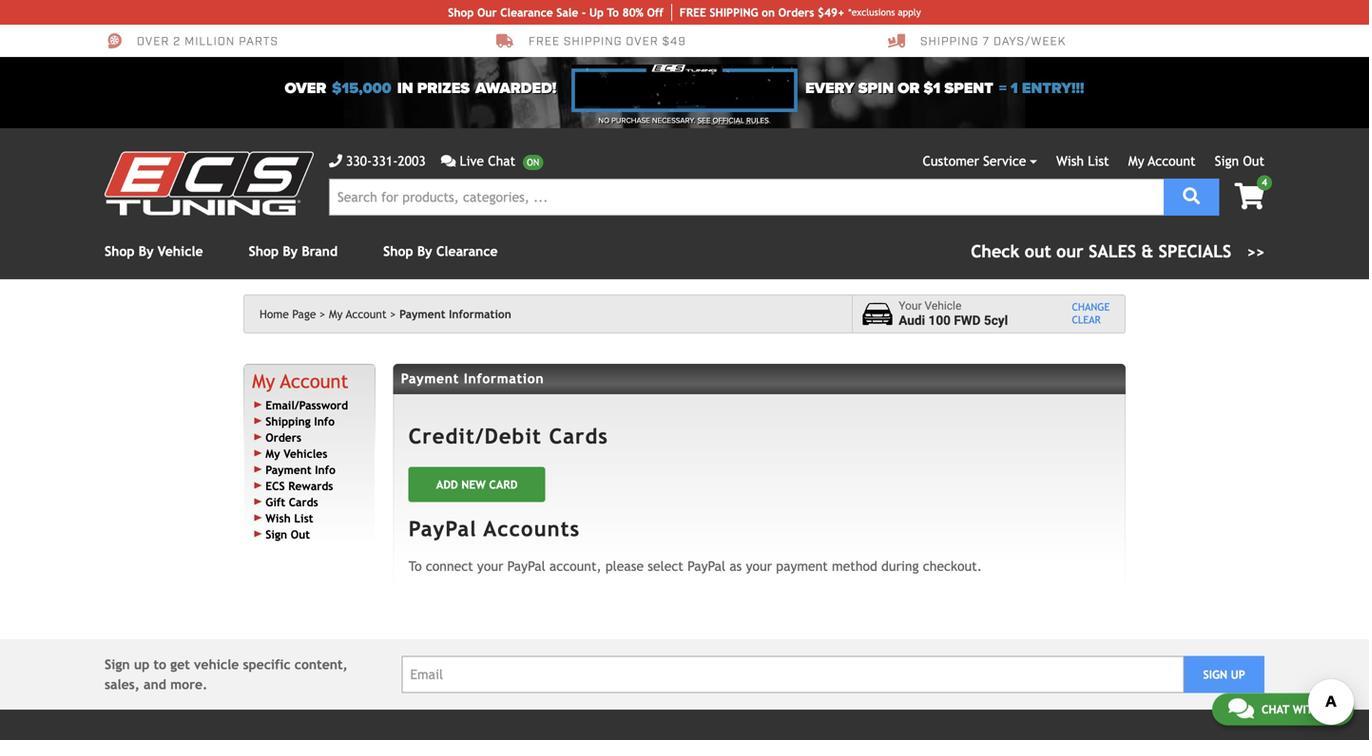 Task type: vqa. For each thing, say whether or not it's contained in the screenshot.
HARSHS26
no



Task type: describe. For each thing, give the bounding box(es) containing it.
shop for shop by brand
[[249, 244, 279, 259]]

1 vertical spatial information
[[464, 371, 544, 387]]

shop by clearance link
[[383, 244, 498, 259]]

1 horizontal spatial paypal
[[507, 559, 546, 574]]

to connect your paypal account, please select paypal as your payment method during checkout.
[[409, 559, 982, 574]]

shop our clearance sale - up to 80% off link
[[448, 4, 672, 21]]

customer
[[923, 154, 979, 169]]

up
[[589, 6, 604, 19]]

vehicle
[[194, 657, 239, 673]]

clear
[[1072, 314, 1101, 326]]

service
[[983, 154, 1026, 169]]

wish list
[[1056, 154, 1109, 169]]

4 link
[[1220, 175, 1272, 212]]

parts
[[239, 34, 279, 49]]

customer service button
[[923, 151, 1037, 171]]

1 horizontal spatial wish
[[1056, 154, 1084, 169]]

necessary.
[[652, 116, 696, 126]]

2
[[173, 34, 181, 49]]

email/password link
[[266, 399, 348, 412]]

more.
[[170, 677, 208, 692]]

100
[[929, 313, 951, 329]]

payment inside my account email/password shipping info orders my vehicles payment info ecs rewards gift cards wish list sign out
[[266, 463, 312, 477]]

method
[[832, 559, 877, 574]]

free
[[529, 34, 560, 49]]

checkout.
[[923, 559, 982, 574]]

my account for page
[[329, 308, 387, 321]]

see official rules link
[[698, 115, 769, 126]]

ship
[[710, 6, 733, 19]]

&
[[1142, 242, 1154, 262]]

0 vertical spatial info
[[314, 415, 335, 428]]

$49+
[[818, 6, 845, 19]]

on
[[762, 6, 775, 19]]

home page
[[260, 308, 316, 321]]

every
[[805, 79, 855, 97]]

change
[[1072, 301, 1110, 313]]

$1
[[924, 79, 941, 97]]

shop by brand
[[249, 244, 338, 259]]

payment
[[776, 559, 828, 574]]

over for over $15,000 in prizes
[[285, 79, 326, 97]]

shipping inside my account email/password shipping info orders my vehicles payment info ecs rewards gift cards wish list sign out
[[266, 415, 311, 428]]

my vehicles link
[[266, 447, 327, 461]]

by for vehicle
[[139, 244, 154, 259]]

shipping info link
[[266, 415, 335, 428]]

0 horizontal spatial paypal
[[409, 517, 477, 542]]

shop by brand link
[[249, 244, 338, 259]]

331-
[[372, 154, 398, 169]]

days/week
[[994, 34, 1066, 49]]

my account link for home page
[[329, 308, 396, 321]]

sales & specials link
[[971, 239, 1265, 264]]

off
[[647, 6, 664, 19]]

Email email field
[[402, 656, 1184, 693]]

live chat link
[[441, 151, 543, 171]]

shop for shop our clearance sale - up to 80% off
[[448, 6, 474, 19]]

1 vertical spatial info
[[315, 463, 336, 477]]

new
[[462, 478, 486, 492]]

brand
[[302, 244, 338, 259]]

rules
[[746, 116, 769, 126]]

shipping 7 days/week link
[[888, 32, 1066, 49]]

rewards
[[288, 480, 333, 493]]

0 horizontal spatial to
[[409, 559, 422, 574]]

by for clearance
[[417, 244, 432, 259]]

ecs
[[266, 480, 285, 493]]

shipping inside shipping 7 days/week link
[[920, 34, 979, 49]]

audi
[[899, 313, 925, 329]]

5cyl
[[984, 313, 1008, 329]]

over for over 2 million parts
[[137, 34, 169, 49]]

free ship ping on orders $49+ *exclusions apply
[[680, 6, 921, 19]]

card
[[489, 478, 518, 492]]

free
[[680, 6, 706, 19]]

*exclusions apply link
[[848, 5, 921, 19]]

.
[[769, 116, 771, 126]]

or
[[898, 79, 920, 97]]

over 2 million parts link
[[105, 32, 279, 49]]

account,
[[550, 559, 602, 574]]

every spin or $1 spent = 1 entry!!!
[[805, 79, 1084, 97]]

email/password
[[266, 399, 348, 412]]

sign up to get vehicle specific content, sales, and more.
[[105, 657, 348, 692]]

connect
[[426, 559, 473, 574]]

in
[[397, 79, 413, 97]]

-
[[582, 6, 586, 19]]

sign for sign out
[[1215, 154, 1239, 169]]

account inside my account email/password shipping info orders my vehicles payment info ecs rewards gift cards wish list sign out
[[280, 370, 348, 393]]

vehicles
[[284, 447, 327, 461]]

vehicle inside your vehicle audi 100 fwd 5cyl
[[925, 300, 962, 313]]

apply
[[898, 7, 921, 18]]

prizes
[[417, 79, 470, 97]]

credit/debit cards
[[409, 424, 609, 449]]

0 horizontal spatial wish list link
[[266, 512, 313, 525]]

wish inside my account email/password shipping info orders my vehicles payment info ecs rewards gift cards wish list sign out
[[266, 512, 291, 525]]

live chat
[[460, 154, 516, 169]]

my account for list
[[1128, 154, 1196, 169]]

my up email/password link
[[252, 370, 275, 393]]

specific
[[243, 657, 291, 673]]

0 vertical spatial payment
[[399, 308, 445, 321]]

as
[[730, 559, 742, 574]]

account for list
[[1148, 154, 1196, 169]]

80%
[[622, 6, 644, 19]]

sign for sign up to get vehicle specific content, sales, and more.
[[105, 657, 130, 673]]

by for brand
[[283, 244, 298, 259]]

please
[[606, 559, 644, 574]]

free shipping over $49 link
[[496, 32, 686, 49]]

0 vertical spatial chat
[[488, 154, 516, 169]]

your vehicle audi 100 fwd 5cyl
[[899, 300, 1008, 329]]

fwd
[[954, 313, 981, 329]]

2 horizontal spatial paypal
[[688, 559, 726, 574]]



Task type: locate. For each thing, give the bounding box(es) containing it.
vehicle up 100
[[925, 300, 962, 313]]

clearance
[[500, 6, 553, 19], [436, 244, 498, 259]]

0 horizontal spatial my account
[[329, 308, 387, 321]]

1 vertical spatial out
[[291, 528, 310, 541]]

to right up
[[607, 6, 619, 19]]

sales
[[1089, 242, 1136, 262]]

clearance for by
[[436, 244, 498, 259]]

paypal up connect
[[409, 517, 477, 542]]

orders
[[778, 6, 814, 19], [266, 431, 301, 444]]

up up chat with us link
[[1231, 668, 1245, 682]]

phone image
[[329, 155, 342, 168]]

1 vertical spatial wish
[[266, 512, 291, 525]]

my account up search image
[[1128, 154, 1196, 169]]

my account
[[1128, 154, 1196, 169], [329, 308, 387, 321]]

my right the wish list
[[1128, 154, 1144, 169]]

2 vertical spatial payment
[[266, 463, 312, 477]]

add new card
[[436, 478, 518, 492]]

0 vertical spatial shipping
[[920, 34, 979, 49]]

my account link up email/password link
[[252, 370, 348, 393]]

your right as
[[746, 559, 772, 574]]

0 vertical spatial my account
[[1128, 154, 1196, 169]]

0 horizontal spatial over
[[137, 34, 169, 49]]

ecs tuning image
[[105, 152, 314, 215]]

comments image left live
[[441, 155, 456, 168]]

1 vertical spatial payment
[[401, 371, 459, 387]]

by down the 2003
[[417, 244, 432, 259]]

over 2 million parts
[[137, 34, 279, 49]]

payment up credit/debit
[[401, 371, 459, 387]]

over left 2
[[137, 34, 169, 49]]

comments image inside chat with us link
[[1228, 697, 1254, 720]]

1 horizontal spatial shipping
[[920, 34, 979, 49]]

comments image down sign up 'button'
[[1228, 697, 1254, 720]]

$49
[[662, 34, 686, 49]]

info down email/password link
[[314, 415, 335, 428]]

shop
[[448, 6, 474, 19], [105, 244, 135, 259], [249, 244, 279, 259], [383, 244, 413, 259]]

sales,
[[105, 677, 140, 692]]

ecs tuning 'spin to win' contest logo image
[[571, 65, 798, 112]]

accounts
[[484, 517, 580, 542]]

to inside 'link'
[[607, 6, 619, 19]]

during
[[881, 559, 919, 574]]

select
[[648, 559, 684, 574]]

1 horizontal spatial comments image
[[1228, 697, 1254, 720]]

1 horizontal spatial clearance
[[500, 6, 553, 19]]

shipping up orders link
[[266, 415, 311, 428]]

0 vertical spatial orders
[[778, 6, 814, 19]]

1 vertical spatial over
[[285, 79, 326, 97]]

clearance up the free
[[500, 6, 553, 19]]

million
[[185, 34, 235, 49]]

with
[[1293, 703, 1321, 716]]

list inside my account email/password shipping info orders my vehicles payment info ecs rewards gift cards wish list sign out
[[294, 512, 313, 525]]

chat with us link
[[1212, 693, 1354, 726]]

1
[[1011, 79, 1018, 97]]

1 horizontal spatial your
[[746, 559, 772, 574]]

up for sign up
[[1231, 668, 1245, 682]]

comments image inside 'live chat' link
[[441, 155, 456, 168]]

search image
[[1183, 188, 1200, 205]]

1 vertical spatial wish list link
[[266, 512, 313, 525]]

1 your from the left
[[477, 559, 503, 574]]

1 vertical spatial payment information
[[401, 371, 544, 387]]

account right the 'page'
[[346, 308, 387, 321]]

1 horizontal spatial sign out link
[[1215, 154, 1265, 169]]

0 vertical spatial information
[[449, 308, 511, 321]]

0 horizontal spatial out
[[291, 528, 310, 541]]

payment info link
[[266, 463, 336, 477]]

to left connect
[[409, 559, 422, 574]]

sale
[[557, 6, 578, 19]]

up left the 'to'
[[134, 657, 150, 673]]

out up 4
[[1243, 154, 1265, 169]]

1 horizontal spatial vehicle
[[925, 300, 962, 313]]

your down paypal accounts
[[477, 559, 503, 574]]

vehicle
[[158, 244, 203, 259], [925, 300, 962, 313]]

information
[[449, 308, 511, 321], [464, 371, 544, 387]]

see
[[698, 116, 711, 126]]

shop for shop by clearance
[[383, 244, 413, 259]]

0 vertical spatial payment information
[[399, 308, 511, 321]]

sign inside my account email/password shipping info orders my vehicles payment info ecs rewards gift cards wish list sign out
[[266, 528, 287, 541]]

shipping 7 days/week
[[920, 34, 1066, 49]]

payment down my vehicles link
[[266, 463, 312, 477]]

shipping left 7
[[920, 34, 979, 49]]

sign inside sign up to get vehicle specific content, sales, and more.
[[105, 657, 130, 673]]

wish list link
[[1056, 154, 1109, 169], [266, 512, 313, 525]]

up
[[134, 657, 150, 673], [1231, 668, 1245, 682]]

my account link for wish list
[[1128, 154, 1196, 169]]

ping
[[733, 6, 758, 19]]

0 horizontal spatial orders
[[266, 431, 301, 444]]

account up search image
[[1148, 154, 1196, 169]]

us
[[1324, 703, 1338, 716]]

0 horizontal spatial by
[[139, 244, 154, 259]]

0 vertical spatial my account link
[[1128, 154, 1196, 169]]

sign inside 'button'
[[1203, 668, 1228, 682]]

1 horizontal spatial to
[[607, 6, 619, 19]]

1 vertical spatial comments image
[[1228, 697, 1254, 720]]

0 vertical spatial clearance
[[500, 6, 553, 19]]

shop inside 'link'
[[448, 6, 474, 19]]

1 vertical spatial clearance
[[436, 244, 498, 259]]

list down gift cards link
[[294, 512, 313, 525]]

0 vertical spatial sign out link
[[1215, 154, 1265, 169]]

my right the 'page'
[[329, 308, 343, 321]]

content,
[[295, 657, 348, 673]]

account
[[1148, 154, 1196, 169], [346, 308, 387, 321], [280, 370, 348, 393]]

out inside my account email/password shipping info orders my vehicles payment info ecs rewards gift cards wish list sign out
[[291, 528, 310, 541]]

spent
[[945, 79, 993, 97]]

1 vertical spatial vehicle
[[925, 300, 962, 313]]

=
[[999, 79, 1007, 97]]

2 by from the left
[[283, 244, 298, 259]]

2 horizontal spatial by
[[417, 244, 432, 259]]

2 vertical spatial account
[[280, 370, 348, 393]]

1 vertical spatial orders
[[266, 431, 301, 444]]

0 vertical spatial out
[[1243, 154, 1265, 169]]

1 vertical spatial to
[[409, 559, 422, 574]]

information down the shop by clearance
[[449, 308, 511, 321]]

over
[[626, 34, 659, 49]]

0 horizontal spatial cards
[[289, 496, 318, 509]]

0 vertical spatial wish list link
[[1056, 154, 1109, 169]]

cards
[[549, 424, 609, 449], [289, 496, 318, 509]]

wish
[[1056, 154, 1084, 169], [266, 512, 291, 525]]

0 horizontal spatial clearance
[[436, 244, 498, 259]]

orders inside my account email/password shipping info orders my vehicles payment info ecs rewards gift cards wish list sign out
[[266, 431, 301, 444]]

vehicle down ecs tuning image
[[158, 244, 203, 259]]

add
[[436, 478, 458, 492]]

2 your from the left
[[746, 559, 772, 574]]

1 vertical spatial my account link
[[329, 308, 396, 321]]

entry!!!
[[1022, 79, 1084, 97]]

0 horizontal spatial vehicle
[[158, 244, 203, 259]]

330-
[[346, 154, 372, 169]]

330-331-2003
[[346, 154, 426, 169]]

over left $15,000
[[285, 79, 326, 97]]

1 vertical spatial shipping
[[266, 415, 311, 428]]

list
[[1088, 154, 1109, 169], [294, 512, 313, 525]]

information up credit/debit cards
[[464, 371, 544, 387]]

paypal
[[409, 517, 477, 542], [507, 559, 546, 574], [688, 559, 726, 574]]

clear link
[[1072, 314, 1110, 327]]

comments image for chat
[[1228, 697, 1254, 720]]

wish list link right service
[[1056, 154, 1109, 169]]

0 horizontal spatial chat
[[488, 154, 516, 169]]

sign out link up 4
[[1215, 154, 1265, 169]]

0 vertical spatial list
[[1088, 154, 1109, 169]]

0 horizontal spatial list
[[294, 512, 313, 525]]

spin
[[858, 79, 894, 97]]

0 horizontal spatial sign out link
[[266, 528, 310, 541]]

home page link
[[260, 308, 326, 321]]

my account link up search image
[[1128, 154, 1196, 169]]

paypal down accounts
[[507, 559, 546, 574]]

0 vertical spatial vehicle
[[158, 244, 203, 259]]

wish down gift
[[266, 512, 291, 525]]

wish list link down gift cards link
[[266, 512, 313, 525]]

orders up my vehicles link
[[266, 431, 301, 444]]

chat left with
[[1262, 703, 1290, 716]]

0 horizontal spatial wish
[[266, 512, 291, 525]]

0 horizontal spatial comments image
[[441, 155, 456, 168]]

0 vertical spatial cards
[[549, 424, 609, 449]]

our
[[477, 6, 497, 19]]

0 vertical spatial wish
[[1056, 154, 1084, 169]]

1 horizontal spatial list
[[1088, 154, 1109, 169]]

2 vertical spatial my account link
[[252, 370, 348, 393]]

chat right live
[[488, 154, 516, 169]]

0 horizontal spatial up
[[134, 657, 150, 673]]

1 horizontal spatial over
[[285, 79, 326, 97]]

paypal left as
[[688, 559, 726, 574]]

sign for sign up
[[1203, 668, 1228, 682]]

gift
[[266, 496, 285, 509]]

1 horizontal spatial by
[[283, 244, 298, 259]]

my down orders link
[[266, 447, 280, 461]]

1 horizontal spatial wish list link
[[1056, 154, 1109, 169]]

sign
[[1215, 154, 1239, 169], [266, 528, 287, 541], [105, 657, 130, 673], [1203, 668, 1228, 682]]

ecs rewards link
[[266, 480, 333, 493]]

clearance inside 'link'
[[500, 6, 553, 19]]

sales & specials
[[1089, 242, 1232, 262]]

1 horizontal spatial up
[[1231, 668, 1245, 682]]

1 vertical spatial account
[[346, 308, 387, 321]]

sign out link down gift cards link
[[266, 528, 310, 541]]

0 vertical spatial account
[[1148, 154, 1196, 169]]

1 horizontal spatial my account
[[1128, 154, 1196, 169]]

0 vertical spatial comments image
[[441, 155, 456, 168]]

1 horizontal spatial out
[[1243, 154, 1265, 169]]

payment information down the shop by clearance
[[399, 308, 511, 321]]

shop by clearance
[[383, 244, 498, 259]]

account for page
[[346, 308, 387, 321]]

0 vertical spatial to
[[607, 6, 619, 19]]

info
[[314, 415, 335, 428], [315, 463, 336, 477]]

payment down the shop by clearance
[[399, 308, 445, 321]]

shop by vehicle link
[[105, 244, 203, 259]]

over $15,000 in prizes
[[285, 79, 470, 97]]

purchase
[[612, 116, 650, 126]]

0 horizontal spatial your
[[477, 559, 503, 574]]

Search text field
[[329, 179, 1164, 216]]

1 vertical spatial cards
[[289, 496, 318, 509]]

over inside "link"
[[137, 34, 169, 49]]

to
[[154, 657, 166, 673]]

1 vertical spatial sign out link
[[266, 528, 310, 541]]

shipping
[[564, 34, 622, 49]]

payment information up credit/debit
[[401, 371, 544, 387]]

orders right the on
[[778, 6, 814, 19]]

live
[[460, 154, 484, 169]]

1 horizontal spatial cards
[[549, 424, 609, 449]]

1 vertical spatial my account
[[329, 308, 387, 321]]

up for sign up to get vehicle specific content, sales, and more.
[[134, 657, 150, 673]]

cards inside my account email/password shipping info orders my vehicles payment info ecs rewards gift cards wish list sign out
[[289, 496, 318, 509]]

up inside sign up to get vehicle specific content, sales, and more.
[[134, 657, 150, 673]]

comments image
[[441, 155, 456, 168], [1228, 697, 1254, 720]]

my account right the 'page'
[[329, 308, 387, 321]]

0 horizontal spatial shipping
[[266, 415, 311, 428]]

1 by from the left
[[139, 244, 154, 259]]

sign up
[[1203, 668, 1245, 682]]

shopping cart image
[[1235, 183, 1265, 210]]

get
[[170, 657, 190, 673]]

3 by from the left
[[417, 244, 432, 259]]

1 vertical spatial list
[[294, 512, 313, 525]]

clearance down live
[[436, 244, 498, 259]]

sign up 4 link
[[1215, 154, 1239, 169]]

4
[[1262, 177, 1267, 188]]

1 horizontal spatial orders
[[778, 6, 814, 19]]

account up email/password link
[[280, 370, 348, 393]]

by down ecs tuning image
[[139, 244, 154, 259]]

sign up sales,
[[105, 657, 130, 673]]

official
[[713, 116, 744, 126]]

info up rewards
[[315, 463, 336, 477]]

sign up chat with us link
[[1203, 668, 1228, 682]]

orders link
[[266, 431, 301, 444]]

comments image for live
[[441, 155, 456, 168]]

clearance for our
[[500, 6, 553, 19]]

no purchase necessary. see official rules .
[[598, 116, 771, 126]]

paypal accounts
[[409, 517, 580, 542]]

list up sales
[[1088, 154, 1109, 169]]

1 vertical spatial chat
[[1262, 703, 1290, 716]]

1 horizontal spatial chat
[[1262, 703, 1290, 716]]

chat
[[488, 154, 516, 169], [1262, 703, 1290, 716]]

sign down gift
[[266, 528, 287, 541]]

wish right service
[[1056, 154, 1084, 169]]

shop our clearance sale - up to 80% off
[[448, 6, 664, 19]]

shop for shop by vehicle
[[105, 244, 135, 259]]

my account link right the 'page'
[[329, 308, 396, 321]]

out down gift cards link
[[291, 528, 310, 541]]

out
[[1243, 154, 1265, 169], [291, 528, 310, 541]]

by left brand
[[283, 244, 298, 259]]

7
[[983, 34, 990, 49]]

my account email/password shipping info orders my vehicles payment info ecs rewards gift cards wish list sign out
[[252, 370, 348, 541]]

up inside 'button'
[[1231, 668, 1245, 682]]

*exclusions
[[848, 7, 895, 18]]

0 vertical spatial over
[[137, 34, 169, 49]]



